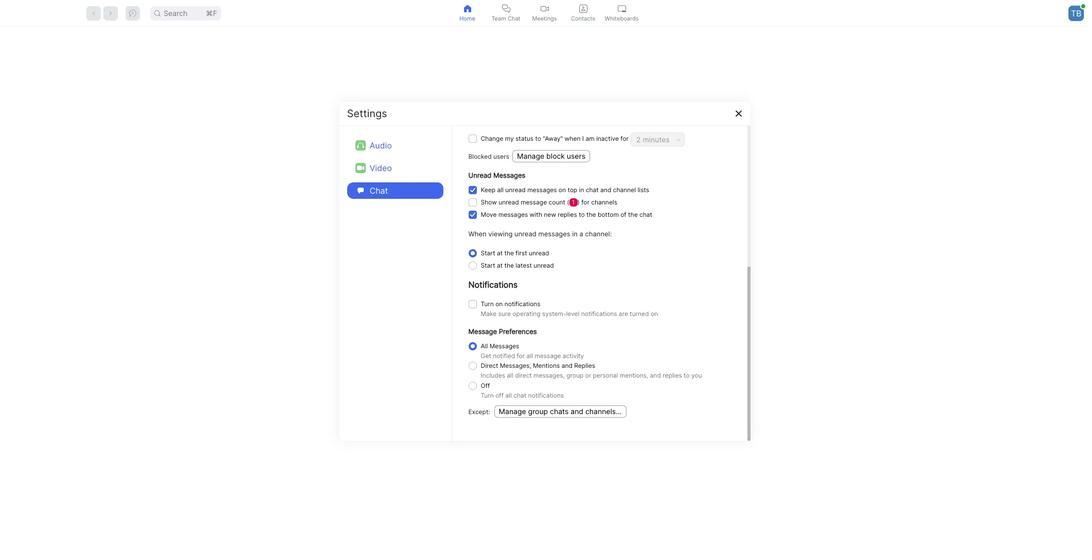 Task type: locate. For each thing, give the bounding box(es) containing it.
turn down off
[[481, 392, 494, 400]]

all
[[497, 186, 504, 194], [527, 353, 533, 360], [507, 372, 514, 380], [506, 392, 512, 400]]

When viewing unread messages in a channel:, Start at the latest unread button
[[469, 262, 477, 270]]

messages for unread messages
[[494, 171, 526, 180]]

0 horizontal spatial video on image
[[357, 164, 364, 172]]

chat right 'of'
[[640, 211, 653, 219]]

1 vertical spatial a
[[626, 322, 630, 331]]

on up sure
[[496, 301, 503, 309]]

1 vertical spatial video on image
[[355, 163, 366, 173]]

notifications up operating
[[505, 301, 541, 309]]

1 horizontal spatial to
[[579, 211, 585, 219]]

messages left "with" at left
[[499, 211, 528, 219]]

0 horizontal spatial on
[[496, 301, 503, 309]]

0 vertical spatial a
[[580, 230, 584, 238]]

1 vertical spatial option group
[[469, 341, 731, 400]]

to left you
[[684, 372, 690, 380]]

video on image left video
[[355, 163, 366, 173]]

message up "with" at left
[[521, 199, 547, 206]]

start for start at the first unread
[[481, 250, 495, 257]]

for right inactive
[[621, 135, 629, 143]]

users up unread messages
[[494, 153, 510, 161]]

plus squircle image
[[458, 222, 481, 245]]

1 horizontal spatial video on image
[[541, 4, 549, 13]]

)
[[578, 199, 580, 206]]

1 vertical spatial notifications
[[581, 311, 617, 318]]

message preferences, off, turn off all chat notifications image
[[469, 382, 477, 391]]

0 vertical spatial messages
[[528, 186, 557, 194]]

Message Preferences, Off, Turn off all chat notifications button
[[469, 382, 477, 391]]

with
[[530, 211, 542, 219]]

0 horizontal spatial chat
[[514, 392, 527, 400]]

1 horizontal spatial for
[[582, 199, 590, 206]]

1 vertical spatial at
[[497, 262, 503, 270]]

notifications inside option group
[[528, 392, 564, 400]]

None button
[[469, 135, 477, 143], [469, 186, 477, 194], [469, 199, 477, 207], [469, 211, 477, 219], [469, 301, 477, 309], [469, 135, 477, 143], [469, 186, 477, 194], [469, 199, 477, 207], [469, 211, 477, 219], [469, 301, 477, 309]]

get notified for all message activity
[[481, 353, 584, 360]]

channels
[[591, 199, 618, 206]]

messages for viewing
[[539, 230, 571, 238]]

you
[[692, 372, 702, 380]]

1 vertical spatial turn
[[481, 392, 494, 400]]

1 horizontal spatial video on image
[[541, 4, 549, 13]]

group left or
[[567, 372, 584, 380]]

inactive
[[596, 135, 619, 143]]

video on image for video link
[[355, 163, 366, 173]]

settings
[[347, 107, 387, 120]]

sure
[[498, 311, 511, 318]]

the left bottom
[[587, 211, 596, 219]]

to
[[535, 135, 541, 143], [579, 211, 585, 219], [684, 372, 690, 380]]

viewing
[[489, 230, 513, 238]]

users inside button
[[567, 152, 586, 161]]

1 horizontal spatial on
[[559, 186, 566, 194]]

video on image inside meetings button
[[541, 4, 549, 13]]

manage down turn off all chat notifications at the bottom of the page
[[499, 408, 526, 416]]

video on image up meetings
[[541, 4, 549, 13]]

when viewing unread messages in a channel:
[[469, 230, 612, 238]]

my
[[505, 135, 514, 143]]

to right status
[[535, 135, 541, 143]]

status
[[516, 135, 534, 143]]

0 horizontal spatial chat
[[370, 186, 388, 196]]

manage for manage block users
[[517, 152, 545, 161]]

replies inside option group
[[663, 372, 682, 380]]

1 vertical spatial chat
[[640, 211, 653, 219]]

2 horizontal spatial on
[[651, 311, 658, 318]]

in right top
[[579, 186, 584, 194]]

of
[[621, 211, 627, 219]]

0 vertical spatial in
[[579, 186, 584, 194]]

unread right latest
[[534, 262, 554, 270]]

chat
[[586, 186, 599, 194], [640, 211, 653, 219], [514, 392, 527, 400]]

all down messages,
[[507, 372, 514, 380]]

1 horizontal spatial chat
[[586, 186, 599, 194]]

1 vertical spatial messages
[[499, 211, 528, 219]]

turn
[[481, 301, 494, 309], [481, 392, 494, 400]]

0 horizontal spatial users
[[494, 153, 510, 161]]

0 horizontal spatial group
[[528, 408, 548, 416]]

calendar
[[632, 322, 661, 331]]

when viewing unread messages in a channel:, start at the latest unread image
[[469, 262, 477, 270]]

video on image for meetings button
[[541, 4, 549, 13]]

team chat image
[[502, 4, 510, 13]]

whiteboards button
[[603, 0, 641, 26]]

when
[[469, 230, 487, 238]]

mentions,
[[620, 372, 649, 380]]

turn inside option group
[[481, 392, 494, 400]]

magnifier image
[[154, 10, 161, 16]]

1 vertical spatial group
[[528, 408, 548, 416]]

unread
[[506, 186, 526, 194], [499, 199, 519, 206], [515, 230, 537, 238], [529, 250, 549, 257], [534, 262, 554, 270]]

1 horizontal spatial chat
[[508, 15, 521, 22]]

for
[[621, 135, 629, 143], [582, 199, 590, 206], [517, 353, 525, 360]]

users
[[567, 152, 586, 161], [494, 153, 510, 161]]

0 vertical spatial for
[[621, 135, 629, 143]]

1 option group from the top
[[469, 248, 731, 272]]

thursday,
[[584, 218, 615, 227]]

2 vertical spatial to
[[684, 372, 690, 380]]

2 option group from the top
[[469, 341, 731, 400]]

0 vertical spatial start
[[481, 250, 495, 257]]

0 vertical spatial video on image
[[541, 4, 549, 13]]

message preferences, all messages, get notified for all message activity image
[[469, 343, 477, 351]]

messages up notified at bottom left
[[490, 343, 519, 350]]

0 vertical spatial to
[[535, 135, 541, 143]]

a left the channel:
[[580, 230, 584, 238]]

2023
[[662, 218, 679, 227]]

chat image
[[355, 186, 366, 196], [357, 188, 364, 194]]

to inside . move messages with new replies to the bottom of the chat element
[[579, 211, 585, 219]]

mentions
[[533, 363, 560, 370]]

keep all unread messages on top in chat and channel lists
[[481, 186, 650, 194]]

0 vertical spatial replies
[[558, 211, 577, 219]]

all right off
[[506, 392, 512, 400]]

video on image inside meetings button
[[541, 4, 549, 13]]

change
[[481, 135, 504, 143]]

video on image for meetings button
[[541, 4, 549, 13]]

chat
[[508, 15, 521, 22], [370, 186, 388, 196]]

0 vertical spatial video on image
[[541, 4, 549, 13]]

0 vertical spatial group
[[567, 372, 584, 380]]

0 horizontal spatial video on image
[[355, 163, 366, 173]]

0 vertical spatial chat
[[508, 15, 521, 22]]

unread down unread messages
[[506, 186, 526, 194]]

video on image
[[541, 4, 549, 13], [357, 164, 364, 172]]

replies down (
[[558, 211, 577, 219]]

and right chats
[[571, 408, 584, 416]]

video on image
[[541, 4, 549, 13], [355, 163, 366, 173]]

manage for manage group chats and channels...
[[499, 408, 526, 416]]

0 vertical spatial messages
[[494, 171, 526, 180]]

chat inside button
[[508, 15, 521, 22]]

on
[[559, 186, 566, 194], [496, 301, 503, 309], [651, 311, 658, 318]]

chat down video
[[370, 186, 388, 196]]

0 vertical spatial at
[[497, 250, 503, 257]]

in down . move messages with new replies to the bottom of the chat element
[[572, 230, 578, 238]]

the right 'of'
[[628, 211, 638, 219]]

2 start from the top
[[481, 262, 495, 270]]

start right when viewing unread messages in a channel:, start at the latest unread button
[[481, 262, 495, 270]]

1
[[572, 199, 575, 206]]

0 vertical spatial turn
[[481, 301, 494, 309]]

2 vertical spatial for
[[517, 353, 525, 360]]

headphone image
[[355, 140, 366, 151]]

chat down direct
[[514, 392, 527, 400]]

the
[[587, 211, 596, 219], [628, 211, 638, 219], [505, 250, 514, 257], [505, 262, 514, 270]]

1 vertical spatial in
[[572, 230, 578, 238]]

messages for all
[[528, 186, 557, 194]]

latest
[[516, 262, 532, 270]]

the left first
[[505, 250, 514, 257]]

1 vertical spatial messages
[[490, 343, 519, 350]]

0 horizontal spatial replies
[[558, 211, 577, 219]]

whiteboards
[[605, 15, 639, 22]]

notifications
[[469, 280, 518, 290]]

and inside "unread messages. keep all unread messages on top in chat and channel lists" element
[[601, 186, 612, 194]]

2 at from the top
[[497, 262, 503, 270]]

1 horizontal spatial users
[[567, 152, 586, 161]]

bottom
[[598, 211, 619, 219]]

channel:
[[585, 230, 612, 238]]

notifications
[[505, 301, 541, 309], [581, 311, 617, 318], [528, 392, 564, 400]]

1 vertical spatial chat
[[370, 186, 388, 196]]

turn on notifications
[[481, 301, 541, 309]]

1 start from the top
[[481, 250, 495, 257]]

2 vertical spatial chat
[[514, 392, 527, 400]]

1 vertical spatial to
[[579, 211, 585, 219]]

unread inside "unread messages. keep all unread messages on top in chat and channel lists" element
[[506, 186, 526, 194]]

messages up show unread message count ( 1 ) for channels
[[528, 186, 557, 194]]

2 horizontal spatial to
[[684, 372, 690, 380]]

notifications up add
[[581, 311, 617, 318]]

1 vertical spatial video on image
[[357, 164, 364, 172]]

manage down status
[[517, 152, 545, 161]]

messages down 'new'
[[539, 230, 571, 238]]

audio
[[370, 140, 392, 151]]

replies
[[558, 211, 577, 219], [663, 372, 682, 380]]

unread inside . show unread message count for channels element
[[499, 199, 519, 206]]

messages,
[[500, 363, 531, 370]]

0 vertical spatial manage
[[517, 152, 545, 161]]

turn up make on the left of page
[[481, 301, 494, 309]]

channel
[[613, 186, 636, 194]]

message up mentions
[[535, 353, 561, 360]]

1 vertical spatial on
[[496, 301, 503, 309]]

a inside home tab panel
[[626, 322, 630, 331]]

start for start at the latest unread
[[481, 262, 495, 270]]

manage
[[517, 152, 545, 161], [499, 408, 526, 416]]

home small image
[[463, 4, 472, 13]]

new
[[544, 211, 556, 219]]

0 vertical spatial option group
[[469, 248, 731, 272]]

2 vertical spatial on
[[651, 311, 658, 318]]

chat down team chat icon
[[508, 15, 521, 22]]

0 vertical spatial message
[[521, 199, 547, 206]]

a right add
[[626, 322, 630, 331]]

chat link
[[347, 182, 443, 199]]

2 horizontal spatial for
[[621, 135, 629, 143]]

and up channels at the top right
[[601, 186, 612, 194]]

at down start at the first unread
[[497, 262, 503, 270]]

1 vertical spatial replies
[[663, 372, 682, 380]]

chat up channels at the top right
[[586, 186, 599, 194]]

at down 'viewing'
[[497, 250, 503, 257]]

online image
[[1082, 4, 1086, 8], [1082, 4, 1086, 8]]

at for first
[[497, 250, 503, 257]]

1 horizontal spatial a
[[626, 322, 630, 331]]

group left chats
[[528, 408, 548, 416]]

and
[[601, 186, 612, 194], [562, 363, 573, 370], [650, 372, 661, 380], [571, 408, 584, 416]]

for right )
[[582, 199, 590, 206]]

1 vertical spatial message
[[535, 353, 561, 360]]

video on image up meetings
[[541, 4, 549, 13]]

1 at from the top
[[497, 250, 503, 257]]

join
[[463, 264, 477, 273]]

plus squircle image
[[458, 222, 481, 245]]

lists
[[638, 186, 650, 194]]

1 turn from the top
[[481, 301, 494, 309]]

preferences
[[499, 328, 537, 336]]

⌘f
[[206, 8, 217, 17]]

to down )
[[579, 211, 585, 219]]

turn for turn off all chat notifications
[[481, 392, 494, 400]]

Message Preferences, All Messages, Get notified for all message activity button
[[469, 343, 477, 351]]

includes all direct messages, group or personal mentions, and replies to you
[[481, 372, 702, 380]]

on up calendar
[[651, 311, 658, 318]]

. show link preview element
[[481, 115, 533, 128]]

profile contact image
[[579, 4, 587, 13], [579, 4, 587, 13]]

users down when
[[567, 152, 586, 161]]

messages
[[494, 171, 526, 180], [490, 343, 519, 350]]

start right when viewing unread messages in a channel:, start at the first unread button
[[481, 250, 495, 257]]

video on image inside video link
[[355, 163, 366, 173]]

option group
[[469, 248, 731, 272], [469, 341, 731, 400]]

team
[[492, 15, 506, 22]]

close image
[[735, 109, 743, 118], [735, 109, 743, 118]]

0 horizontal spatial to
[[535, 135, 541, 143]]

and inside manage group chats and channels... button
[[571, 408, 584, 416]]

group
[[567, 372, 584, 380], [528, 408, 548, 416]]

1 horizontal spatial group
[[567, 372, 584, 380]]

1 horizontal spatial replies
[[663, 372, 682, 380]]

0 horizontal spatial a
[[580, 230, 584, 238]]

1 vertical spatial start
[[481, 262, 495, 270]]

unread right first
[[529, 250, 549, 257]]

video on image inside video link
[[357, 164, 364, 172]]

unread right show
[[499, 199, 519, 206]]

on left top
[[559, 186, 566, 194]]

notifications down messages,
[[528, 392, 564, 400]]

count
[[549, 199, 565, 206]]

replies left you
[[663, 372, 682, 380]]

are
[[619, 311, 628, 318]]

message
[[521, 199, 547, 206], [535, 353, 561, 360]]

direct
[[481, 363, 498, 370]]

2 vertical spatial messages
[[539, 230, 571, 238]]

for up messages,
[[517, 353, 525, 360]]

video on image left video
[[357, 164, 364, 172]]

tab list
[[448, 0, 641, 26]]

contacts button
[[564, 0, 603, 26]]

1 vertical spatial manage
[[499, 408, 526, 416]]

messages up keep
[[494, 171, 526, 180]]

2 vertical spatial notifications
[[528, 392, 564, 400]]

all messages
[[481, 343, 519, 350]]

all
[[481, 343, 488, 350]]

2 turn from the top
[[481, 392, 494, 400]]

tab list containing home
[[448, 0, 641, 26]]



Task type: vqa. For each thing, say whether or not it's contained in the screenshot.
add IMAGE
no



Task type: describe. For each thing, give the bounding box(es) containing it.
1 vertical spatial for
[[582, 199, 590, 206]]

november
[[617, 218, 650, 227]]

0 horizontal spatial in
[[572, 230, 578, 238]]

Message Preferences, Direct Messages, Mentions and Replies, Includes all direct messages, group or personal mentions, and replies to you button
[[469, 363, 477, 371]]

direct messages, mentions and replies
[[481, 363, 596, 370]]

message
[[469, 328, 497, 336]]

am
[[586, 135, 595, 143]]

group inside option group
[[567, 372, 584, 380]]

message inside option group
[[535, 353, 561, 360]]

activity
[[563, 353, 584, 360]]

show unread message count ( 1 ) for channels
[[481, 199, 618, 206]]

direct
[[515, 372, 532, 380]]

manage group chats and channels...
[[499, 408, 622, 416]]

home button
[[448, 0, 487, 26]]

option group containing start at the first unread
[[469, 248, 731, 272]]

magnifier image
[[154, 10, 161, 16]]

operating
[[513, 311, 541, 318]]

. change my status to "away" when i am inactive for element
[[481, 133, 629, 145]]

home small image
[[463, 4, 472, 13]]

. show unread message count for channels element
[[481, 196, 618, 209]]

when
[[565, 135, 581, 143]]

and down activity
[[562, 363, 573, 370]]

message preferences
[[469, 328, 537, 336]]

block
[[547, 152, 565, 161]]

manage block users button
[[513, 150, 590, 163]]

When viewing unread messages in a channel:, Start at the first unread button
[[469, 250, 477, 258]]

messages,
[[534, 372, 565, 380]]

2 horizontal spatial chat
[[640, 211, 653, 219]]

manage group chats and channels... button
[[494, 406, 627, 419]]

home
[[460, 15, 475, 22]]

add
[[610, 322, 624, 331]]

chats
[[550, 408, 569, 416]]

off
[[481, 382, 490, 390]]

level
[[566, 311, 580, 318]]

settings tab list
[[347, 134, 443, 202]]

team chat image
[[502, 4, 510, 13]]

headphone image
[[357, 142, 364, 149]]

to inside option group
[[684, 372, 690, 380]]

unread messages
[[469, 171, 526, 180]]

"away"
[[543, 135, 563, 143]]

replies
[[574, 363, 596, 370]]

0 vertical spatial chat
[[586, 186, 599, 194]]

personal
[[593, 372, 618, 380]]

whiteboard small image
[[618, 4, 626, 13]]

chat inside option group
[[514, 392, 527, 400]]

first
[[516, 250, 527, 257]]

all right keep
[[497, 186, 504, 194]]

video on image for video link
[[357, 164, 364, 172]]

and right the mentions,
[[650, 372, 661, 380]]

except :
[[469, 409, 490, 416]]

off
[[496, 392, 504, 400]]

team chat
[[492, 15, 521, 22]]

manage block users
[[517, 152, 586, 161]]

move messages with new replies to the bottom of the chat
[[481, 211, 653, 219]]

am
[[646, 191, 678, 216]]

tb
[[1071, 8, 1082, 18]]

meetings button
[[525, 0, 564, 26]]

unread up first
[[515, 230, 537, 238]]

blocked users
[[469, 153, 510, 161]]

channels...
[[586, 408, 622, 416]]

except
[[469, 409, 489, 416]]

the down start at the first unread
[[505, 262, 514, 270]]

keep
[[481, 186, 496, 194]]

option group containing all messages
[[469, 341, 731, 400]]

unread messages. keep all unread messages on top in chat and channel lists element
[[481, 184, 650, 196]]

or
[[585, 372, 591, 380]]

includes
[[481, 372, 505, 380]]

1 horizontal spatial in
[[579, 186, 584, 194]]

system-
[[542, 311, 566, 318]]

group inside manage group chats and channels... button
[[528, 408, 548, 416]]

change my status to "away" when i am inactive for
[[481, 135, 629, 143]]

chat inside the settings tab list
[[370, 186, 388, 196]]

. turn on notifications element
[[481, 299, 541, 311]]

09:57 am thursday, november 16, 2023
[[584, 191, 679, 227]]

contacts
[[571, 15, 595, 22]]

09:57
[[584, 191, 640, 216]]

all up direct messages, mentions and replies
[[527, 353, 533, 360]]

messages for all messages
[[490, 343, 519, 350]]

notified
[[493, 353, 515, 360]]

video
[[370, 163, 392, 173]]

turn for turn on notifications
[[481, 301, 494, 309]]

when viewing unread messages in a channel:, start at the first unread image
[[469, 250, 477, 258]]

whiteboard small image
[[618, 4, 626, 13]]

0 vertical spatial notifications
[[505, 301, 541, 309]]

turn off all chat notifications
[[481, 392, 564, 400]]

audio link
[[347, 137, 443, 154]]

:
[[489, 409, 490, 416]]

get
[[481, 353, 491, 360]]

. move messages with new replies to the bottom of the chat element
[[481, 209, 653, 221]]

start at the latest unread
[[481, 262, 554, 270]]

search
[[164, 8, 187, 17]]

at for latest
[[497, 262, 503, 270]]

make sure operating system-level notifications are turned on
[[481, 311, 658, 318]]

home tab panel
[[0, 27, 1090, 543]]

16,
[[651, 218, 660, 227]]

0 horizontal spatial for
[[517, 353, 525, 360]]

make
[[481, 311, 497, 318]]

unread
[[469, 171, 492, 180]]

show
[[481, 199, 497, 206]]

start at the first unread
[[481, 250, 549, 257]]

message preferences, direct messages, mentions and replies, includes all direct messages, group or personal mentions, and replies to you image
[[469, 363, 477, 371]]

video link
[[347, 160, 443, 176]]

to inside . change my status to "away" when i am inactive for element
[[535, 135, 541, 143]]

top
[[568, 186, 578, 194]]

(
[[567, 199, 569, 206]]

add a calendar
[[610, 322, 661, 331]]

move
[[481, 211, 497, 219]]

0 vertical spatial on
[[559, 186, 566, 194]]

i
[[583, 135, 584, 143]]



